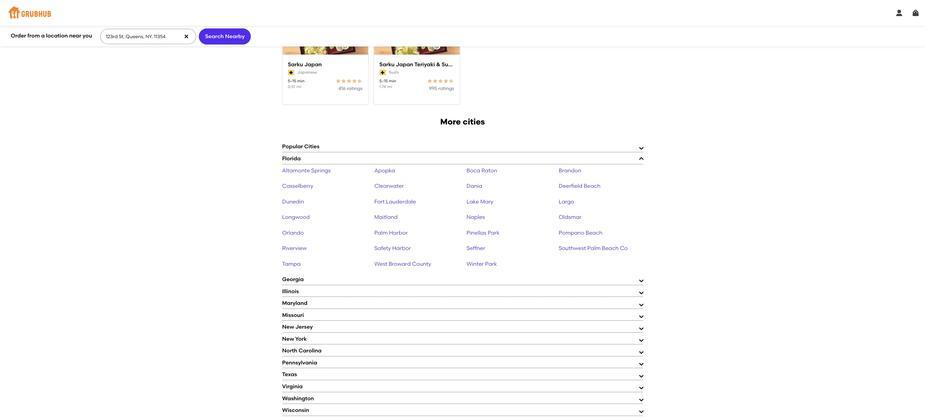 Task type: describe. For each thing, give the bounding box(es) containing it.
995 ratings
[[429, 86, 454, 92]]

beach for deerfield beach
[[584, 183, 601, 190]]

largo
[[559, 199, 574, 205]]

clearwater link
[[375, 183, 404, 190]]

tampa
[[282, 261, 301, 268]]

pompano beach link
[[559, 230, 603, 236]]

safety
[[375, 246, 391, 252]]

southwest palm beach co
[[559, 246, 628, 252]]

boca raton
[[467, 168, 497, 174]]

&
[[436, 61, 441, 68]]

cities
[[304, 144, 320, 150]]

lake mary
[[467, 199, 494, 205]]

you
[[83, 32, 92, 39]]

from
[[27, 32, 40, 39]]

tampa link
[[282, 261, 301, 268]]

palm harbor link
[[375, 230, 408, 236]]

carolina
[[299, 348, 322, 355]]

winter park link
[[467, 261, 497, 268]]

orlando link
[[282, 230, 304, 236]]

florida
[[282, 156, 301, 162]]

riverview
[[282, 246, 307, 252]]

georgia
[[282, 277, 304, 283]]

altamonte
[[282, 168, 310, 174]]

apopka link
[[375, 168, 395, 174]]

1.74
[[380, 85, 386, 89]]

southwest
[[559, 246, 586, 252]]

mi for sarku japan
[[297, 85, 301, 89]]

0 horizontal spatial svg image
[[184, 34, 189, 39]]

mary
[[481, 199, 494, 205]]

pinellas
[[467, 230, 487, 236]]

naples
[[467, 214, 485, 221]]

deerfield beach link
[[559, 183, 601, 190]]

lauderdale
[[386, 199, 416, 205]]

1 horizontal spatial palm
[[588, 246, 601, 252]]

dania link
[[467, 183, 482, 190]]

fort lauderdale link
[[375, 199, 416, 205]]

palm harbor
[[375, 230, 408, 236]]

2 vertical spatial beach
[[602, 246, 619, 252]]

teriyaki
[[415, 61, 435, 68]]

illinois
[[282, 289, 299, 295]]

Search Address search field
[[100, 29, 196, 44]]

park for pinellas park
[[488, 230, 500, 236]]

winter park
[[467, 261, 497, 268]]

sarku japan link
[[288, 61, 363, 68]]

maryland
[[282, 301, 308, 307]]

north
[[282, 348, 297, 355]]

japan for sarku japan teriyaki & sushi express
[[396, 61, 413, 68]]

missouri
[[282, 313, 304, 319]]

sarku for sarku japan teriyaki & sushi express
[[380, 61, 395, 68]]

boca
[[467, 168, 480, 174]]

springs
[[311, 168, 331, 174]]

0.51
[[288, 85, 295, 89]]

fort
[[375, 199, 385, 205]]

texas
[[282, 372, 297, 379]]

japanese
[[297, 70, 317, 75]]

pennsylvania
[[282, 360, 317, 367]]

west broward county
[[375, 261, 431, 268]]

svg image
[[896, 9, 904, 17]]

near
[[69, 32, 81, 39]]

brandon link
[[559, 168, 582, 174]]

more cities
[[440, 117, 485, 127]]

dunedin link
[[282, 199, 304, 205]]

safety harbor link
[[375, 246, 411, 252]]

dania
[[467, 183, 482, 190]]

maitland link
[[375, 214, 398, 221]]

main navigation navigation
[[0, 0, 925, 26]]

sarku japan teriyaki & sushi express logo image
[[374, 12, 460, 55]]

sushi inside sarku japan teriyaki & sushi express "link"
[[442, 61, 456, 68]]

sarku for sarku japan
[[288, 61, 303, 68]]

new for new york
[[282, 336, 294, 343]]

apopka
[[375, 168, 395, 174]]

ratings for sarku japan
[[347, 86, 363, 92]]



Task type: vqa. For each thing, say whether or not it's contained in the screenshot.
-
no



Task type: locate. For each thing, give the bounding box(es) containing it.
japan left the teriyaki
[[396, 61, 413, 68]]

1 vertical spatial new
[[282, 336, 294, 343]]

min
[[297, 79, 305, 83], [389, 79, 396, 83]]

location
[[46, 32, 68, 39]]

sarku up 5–15 min 1.74 mi
[[380, 61, 395, 68]]

0 vertical spatial harbor
[[389, 230, 408, 236]]

orlando
[[282, 230, 304, 236]]

deerfield beach
[[559, 183, 601, 190]]

0 horizontal spatial subscription pass image
[[288, 70, 295, 75]]

mi inside 5–15 min 0.51 mi
[[297, 85, 301, 89]]

beach
[[584, 183, 601, 190], [586, 230, 603, 236], [602, 246, 619, 252]]

0 horizontal spatial japan
[[304, 61, 322, 68]]

cities
[[463, 117, 485, 127]]

0 horizontal spatial 5–15
[[288, 79, 296, 83]]

harbor for palm harbor
[[389, 230, 408, 236]]

subscription pass image for sarku japan teriyaki & sushi express
[[380, 70, 386, 75]]

min inside 5–15 min 0.51 mi
[[297, 79, 305, 83]]

order
[[11, 32, 26, 39]]

subscription pass image up 5–15 min 1.74 mi
[[380, 70, 386, 75]]

mi for sarku japan teriyaki & sushi express
[[387, 85, 392, 89]]

harbor up safety harbor
[[389, 230, 408, 236]]

casselberry
[[282, 183, 313, 190]]

0 vertical spatial new
[[282, 324, 294, 331]]

southwest palm beach co link
[[559, 246, 628, 252]]

1 horizontal spatial sushi
[[442, 61, 456, 68]]

virginia
[[282, 384, 303, 390]]

1 horizontal spatial ratings
[[439, 86, 454, 92]]

pinellas park
[[467, 230, 500, 236]]

2 ratings from the left
[[439, 86, 454, 92]]

naples link
[[467, 214, 485, 221]]

2 new from the top
[[282, 336, 294, 343]]

new
[[282, 324, 294, 331], [282, 336, 294, 343]]

1 vertical spatial palm
[[588, 246, 601, 252]]

svg image
[[912, 9, 920, 17], [184, 34, 189, 39]]

lake mary link
[[467, 199, 494, 205]]

sarku up japanese
[[288, 61, 303, 68]]

largo link
[[559, 199, 574, 205]]

2 5–15 from the left
[[380, 79, 388, 83]]

svg image inside main navigation navigation
[[912, 9, 920, 17]]

japan
[[304, 61, 322, 68], [396, 61, 413, 68]]

1 horizontal spatial mi
[[387, 85, 392, 89]]

1 horizontal spatial japan
[[396, 61, 413, 68]]

longwood link
[[282, 214, 310, 221]]

5–15 inside 5–15 min 1.74 mi
[[380, 79, 388, 83]]

clearwater
[[375, 183, 404, 190]]

jersey
[[296, 324, 313, 331]]

co
[[620, 246, 628, 252]]

york
[[295, 336, 307, 343]]

north carolina
[[282, 348, 322, 355]]

416
[[339, 86, 346, 92]]

svg image left search at the top left
[[184, 34, 189, 39]]

1 japan from the left
[[304, 61, 322, 68]]

1 vertical spatial sushi
[[389, 70, 399, 75]]

min for sarku japan teriyaki & sushi express
[[389, 79, 396, 83]]

nearby
[[225, 33, 245, 40]]

pinellas park link
[[467, 230, 500, 236]]

2 japan from the left
[[396, 61, 413, 68]]

1 min from the left
[[297, 79, 305, 83]]

2 min from the left
[[389, 79, 396, 83]]

seffner link
[[467, 246, 485, 252]]

altamonte springs link
[[282, 168, 331, 174]]

park for winter park
[[485, 261, 497, 268]]

min for sarku japan
[[297, 79, 305, 83]]

min inside 5–15 min 1.74 mi
[[389, 79, 396, 83]]

winter
[[467, 261, 484, 268]]

oldsmar link
[[559, 214, 582, 221]]

2 mi from the left
[[387, 85, 392, 89]]

0 horizontal spatial mi
[[297, 85, 301, 89]]

0 horizontal spatial min
[[297, 79, 305, 83]]

5–15
[[288, 79, 296, 83], [380, 79, 388, 83]]

1 vertical spatial beach
[[586, 230, 603, 236]]

riverview link
[[282, 246, 307, 252]]

1 subscription pass image from the left
[[288, 70, 295, 75]]

1 mi from the left
[[297, 85, 301, 89]]

1 vertical spatial harbor
[[392, 246, 411, 252]]

park right the winter
[[485, 261, 497, 268]]

beach for pompano beach
[[586, 230, 603, 236]]

1 horizontal spatial subscription pass image
[[380, 70, 386, 75]]

1 horizontal spatial min
[[389, 79, 396, 83]]

416 ratings
[[339, 86, 363, 92]]

harbor
[[389, 230, 408, 236], [392, 246, 411, 252]]

new up north
[[282, 336, 294, 343]]

0 horizontal spatial sarku
[[288, 61, 303, 68]]

new down missouri
[[282, 324, 294, 331]]

2 sarku from the left
[[380, 61, 395, 68]]

star icon image
[[336, 78, 341, 84], [341, 78, 347, 84], [347, 78, 352, 84], [352, 78, 357, 84], [357, 78, 363, 84], [357, 78, 363, 84], [428, 78, 433, 84], [433, 78, 438, 84], [438, 78, 444, 84], [444, 78, 449, 84], [449, 78, 454, 84], [449, 78, 454, 84]]

boca raton link
[[467, 168, 497, 174]]

new for new jersey
[[282, 324, 294, 331]]

new jersey
[[282, 324, 313, 331]]

1 horizontal spatial 5–15
[[380, 79, 388, 83]]

popular cities
[[282, 144, 320, 150]]

beach left the co
[[602, 246, 619, 252]]

search nearby
[[205, 33, 245, 40]]

subscription pass image for sarku japan
[[288, 70, 295, 75]]

pompano
[[559, 230, 585, 236]]

order from a location near you
[[11, 32, 92, 39]]

deerfield
[[559, 183, 583, 190]]

0 horizontal spatial palm
[[375, 230, 388, 236]]

a
[[41, 32, 45, 39]]

lake
[[467, 199, 479, 205]]

5–15 min 0.51 mi
[[288, 79, 305, 89]]

sushi up 5–15 min 1.74 mi
[[389, 70, 399, 75]]

0 vertical spatial sushi
[[442, 61, 456, 68]]

longwood
[[282, 214, 310, 221]]

safety harbor
[[375, 246, 411, 252]]

county
[[412, 261, 431, 268]]

5–15 for sarku japan
[[288, 79, 296, 83]]

broward
[[389, 261, 411, 268]]

japan up japanese
[[304, 61, 322, 68]]

beach right deerfield
[[584, 183, 601, 190]]

palm down pompano beach
[[588, 246, 601, 252]]

subscription pass image
[[288, 70, 295, 75], [380, 70, 386, 75]]

5–15 min 1.74 mi
[[380, 79, 396, 89]]

sarku inside "link"
[[380, 61, 395, 68]]

0 horizontal spatial ratings
[[347, 86, 363, 92]]

ratings
[[347, 86, 363, 92], [439, 86, 454, 92]]

palm up safety
[[375, 230, 388, 236]]

japan inside "link"
[[396, 61, 413, 68]]

svg image right svg icon
[[912, 9, 920, 17]]

5–15 up 1.74
[[380, 79, 388, 83]]

1 vertical spatial svg image
[[184, 34, 189, 39]]

5–15 inside 5–15 min 0.51 mi
[[288, 79, 296, 83]]

popular
[[282, 144, 303, 150]]

park right pinellas at bottom right
[[488, 230, 500, 236]]

mi inside 5–15 min 1.74 mi
[[387, 85, 392, 89]]

sushi right &
[[442, 61, 456, 68]]

maitland
[[375, 214, 398, 221]]

new york
[[282, 336, 307, 343]]

seffner
[[467, 246, 485, 252]]

raton
[[482, 168, 497, 174]]

ratings for sarku japan teriyaki & sushi express
[[439, 86, 454, 92]]

1 new from the top
[[282, 324, 294, 331]]

west broward county link
[[375, 261, 431, 268]]

japan for sarku japan
[[304, 61, 322, 68]]

harbor for safety harbor
[[392, 246, 411, 252]]

sarku japan logo image
[[283, 12, 368, 55]]

west
[[375, 261, 388, 268]]

brandon
[[559, 168, 582, 174]]

sushi
[[442, 61, 456, 68], [389, 70, 399, 75]]

1 sarku from the left
[[288, 61, 303, 68]]

mi right the 0.51
[[297, 85, 301, 89]]

pompano beach
[[559, 230, 603, 236]]

2 subscription pass image from the left
[[380, 70, 386, 75]]

altamonte springs
[[282, 168, 331, 174]]

ratings right the 995
[[439, 86, 454, 92]]

express
[[457, 61, 477, 68]]

search
[[205, 33, 224, 40]]

ratings right 416
[[347, 86, 363, 92]]

0 horizontal spatial sushi
[[389, 70, 399, 75]]

1 ratings from the left
[[347, 86, 363, 92]]

1 horizontal spatial sarku
[[380, 61, 395, 68]]

casselberry link
[[282, 183, 313, 190]]

0 vertical spatial palm
[[375, 230, 388, 236]]

wisconsin
[[282, 408, 309, 414]]

sarku japan teriyaki & sushi express
[[380, 61, 477, 68]]

1 5–15 from the left
[[288, 79, 296, 83]]

sarku
[[288, 61, 303, 68], [380, 61, 395, 68]]

0 vertical spatial beach
[[584, 183, 601, 190]]

washington
[[282, 396, 314, 402]]

1 horizontal spatial svg image
[[912, 9, 920, 17]]

park
[[488, 230, 500, 236], [485, 261, 497, 268]]

0 vertical spatial park
[[488, 230, 500, 236]]

0 vertical spatial svg image
[[912, 9, 920, 17]]

5–15 for sarku japan teriyaki & sushi express
[[380, 79, 388, 83]]

harbor up west broward county link
[[392, 246, 411, 252]]

beach up the southwest palm beach co link in the right of the page
[[586, 230, 603, 236]]

1 vertical spatial park
[[485, 261, 497, 268]]

subscription pass image up 5–15 min 0.51 mi
[[288, 70, 295, 75]]

oldsmar
[[559, 214, 582, 221]]

5–15 up the 0.51
[[288, 79, 296, 83]]

mi right 1.74
[[387, 85, 392, 89]]

search nearby button
[[199, 29, 251, 45]]



